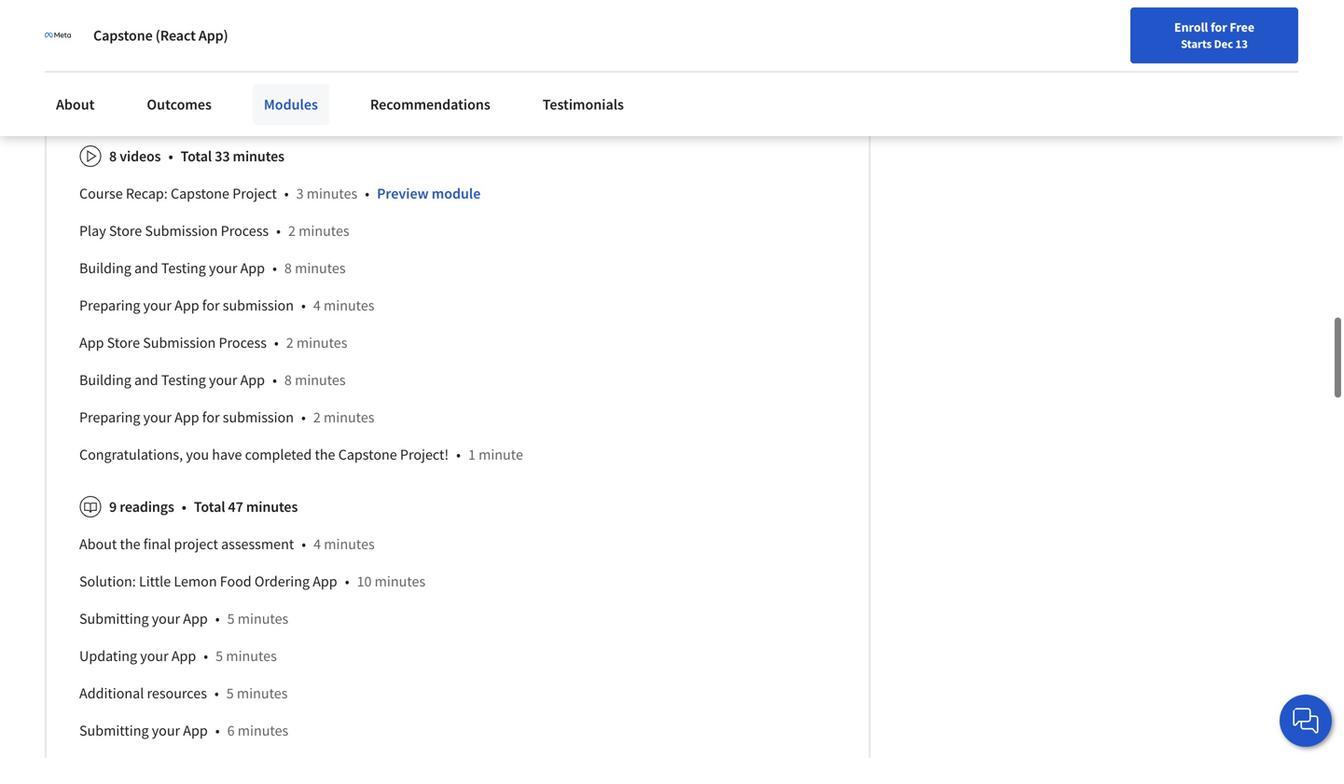 Task type: vqa. For each thing, say whether or not it's contained in the screenshot.
minutes
yes



Task type: locate. For each thing, give the bounding box(es) containing it.
total for total 47 minutes
[[194, 498, 225, 516]]

1 horizontal spatial the
[[315, 446, 335, 464]]

1 vertical spatial 2
[[286, 334, 294, 352]]

store for app
[[107, 334, 140, 352]]

•
[[168, 147, 173, 166], [284, 184, 289, 203], [365, 184, 369, 203], [276, 222, 281, 240], [272, 259, 277, 278], [301, 296, 306, 315], [274, 334, 279, 352], [272, 371, 277, 390], [301, 408, 306, 427], [456, 446, 461, 464], [182, 498, 186, 516], [301, 535, 306, 554], [345, 572, 349, 591], [215, 610, 220, 628], [204, 647, 208, 666], [214, 684, 219, 703], [215, 722, 220, 740]]

the left final
[[120, 535, 140, 554]]

2 building from the top
[[79, 371, 131, 390]]

2 building and testing your app • 8 minutes from the top
[[79, 371, 346, 390]]

0 vertical spatial submission
[[223, 296, 294, 315]]

0 horizontal spatial capstone
[[93, 26, 153, 45]]

1 vertical spatial testing
[[161, 371, 206, 390]]

0 vertical spatial testing
[[161, 259, 206, 278]]

preparing your app for submission • 2 minutes
[[79, 408, 374, 427]]

1 testing from the top
[[161, 259, 206, 278]]

0 vertical spatial about
[[56, 95, 95, 114]]

testing down app store submission process • 2 minutes
[[161, 371, 206, 390]]

about
[[56, 95, 95, 114], [79, 535, 117, 554]]

33
[[215, 147, 230, 166]]

2 for play store submission process
[[288, 222, 296, 240]]

enroll
[[1174, 19, 1208, 35]]

submitting down additional
[[79, 722, 149, 740]]

the right completed
[[315, 446, 335, 464]]

assessment
[[221, 535, 294, 554]]

app
[[240, 259, 265, 278], [175, 296, 199, 315], [79, 334, 104, 352], [240, 371, 265, 390], [175, 408, 199, 427], [313, 572, 337, 591], [183, 610, 208, 628], [171, 647, 196, 666], [183, 722, 208, 740]]

building
[[79, 259, 131, 278], [79, 371, 131, 390]]

testing
[[161, 259, 206, 278], [161, 371, 206, 390]]

updating
[[79, 647, 137, 666]]

1 vertical spatial building and testing your app • 8 minutes
[[79, 371, 346, 390]]

module right the about
[[191, 94, 235, 111]]

2 up congratulations, you have completed the capstone project! • 1 minute
[[313, 408, 321, 427]]

info about module content element
[[72, 78, 836, 758]]

testimonials link
[[531, 84, 635, 125]]

hide info about module content
[[102, 94, 281, 111]]

what's included
[[79, 13, 180, 31]]

13
[[1235, 36, 1248, 51]]

and down recap:
[[134, 259, 158, 278]]

8 left the videos
[[109, 147, 117, 166]]

preview module link
[[377, 184, 481, 203]]

minutes
[[233, 147, 284, 166], [307, 184, 357, 203], [299, 222, 349, 240], [295, 259, 346, 278], [324, 296, 374, 315], [297, 334, 347, 352], [295, 371, 346, 390], [324, 408, 374, 427], [246, 498, 298, 516], [324, 535, 375, 554], [375, 572, 425, 591], [238, 610, 288, 628], [226, 647, 277, 666], [237, 684, 288, 703], [238, 722, 288, 740]]

1 vertical spatial for
[[202, 296, 220, 315]]

module inside dropdown button
[[191, 94, 235, 111]]

capstone
[[93, 26, 153, 45], [171, 184, 229, 203], [338, 446, 397, 464]]

0 vertical spatial building and testing your app • 8 minutes
[[79, 259, 346, 278]]

building and testing your app • 8 minutes down app store submission process • 2 minutes
[[79, 371, 346, 390]]

about for about the final project assessment • 4 minutes
[[79, 535, 117, 554]]

testing down play store submission process • 2 minutes
[[161, 259, 206, 278]]

5
[[227, 610, 235, 628], [216, 647, 223, 666], [226, 684, 234, 703]]

videos
[[120, 147, 161, 166]]

2 down course recap: capstone project • 3 minutes • preview module
[[288, 222, 296, 240]]

preview
[[377, 184, 429, 203]]

building down play
[[79, 259, 131, 278]]

preparing
[[79, 296, 140, 315], [79, 408, 140, 427]]

5 up 6
[[226, 684, 234, 703]]

1 vertical spatial submission
[[223, 408, 294, 427]]

4
[[313, 296, 321, 315], [313, 535, 321, 554]]

1 vertical spatial building
[[79, 371, 131, 390]]

for up you
[[202, 408, 220, 427]]

for up app store submission process • 2 minutes
[[202, 296, 220, 315]]

content
[[237, 94, 281, 111]]

2 horizontal spatial capstone
[[338, 446, 397, 464]]

0 vertical spatial submitting
[[79, 610, 149, 628]]

submission down preparing your app for submission • 4 minutes
[[143, 334, 216, 352]]

2 down preparing your app for submission • 4 minutes
[[286, 334, 294, 352]]

2 testing from the top
[[161, 371, 206, 390]]

2 vertical spatial 2
[[313, 408, 321, 427]]

0 vertical spatial 4
[[313, 296, 321, 315]]

1 and from the top
[[134, 259, 158, 278]]

module inside region
[[432, 184, 481, 203]]

outcomes
[[147, 95, 212, 114]]

your for updating your app • 5 minutes
[[140, 647, 168, 666]]

1 vertical spatial process
[[219, 334, 267, 352]]

hide info about module content region
[[79, 130, 836, 758]]

submitting
[[79, 610, 149, 628], [79, 722, 149, 740]]

1 preparing from the top
[[79, 296, 140, 315]]

47
[[228, 498, 243, 516]]

total
[[181, 147, 212, 166], [194, 498, 225, 516]]

3
[[296, 184, 304, 203]]

little
[[139, 572, 171, 591]]

1 vertical spatial 5
[[216, 647, 223, 666]]

and up congratulations,
[[134, 371, 158, 390]]

2 vertical spatial 8
[[284, 371, 292, 390]]

preparing down play
[[79, 296, 140, 315]]

1 vertical spatial submitting
[[79, 722, 149, 740]]

5 down food
[[227, 610, 235, 628]]

4 for preparing your app for submission
[[313, 296, 321, 315]]

congratulations,
[[79, 446, 183, 464]]

building and testing your app • 8 minutes down play store submission process • 2 minutes
[[79, 259, 346, 278]]

10
[[357, 572, 372, 591]]

for
[[1211, 19, 1227, 35], [202, 296, 220, 315], [202, 408, 220, 427]]

2 submission from the top
[[223, 408, 294, 427]]

submitting up the updating at the left bottom of page
[[79, 610, 149, 628]]

your up app store submission process • 2 minutes
[[143, 296, 172, 315]]

6
[[227, 722, 235, 740]]

lemon
[[174, 572, 217, 591]]

enroll for free starts dec 13
[[1174, 19, 1254, 51]]

submission
[[223, 296, 294, 315], [223, 408, 294, 427]]

1 vertical spatial 4
[[313, 535, 321, 554]]

1 vertical spatial store
[[107, 334, 140, 352]]

0 vertical spatial store
[[109, 222, 142, 240]]

coursera image
[[22, 15, 141, 45]]

your down resources at the bottom of page
[[152, 722, 180, 740]]

final
[[143, 535, 171, 554]]

module right preview
[[432, 184, 481, 203]]

preparing for preparing your app for submission • 4 minutes
[[79, 296, 140, 315]]

project!
[[400, 446, 449, 464]]

app)
[[199, 26, 228, 45]]

about inside region
[[79, 535, 117, 554]]

2 submitting from the top
[[79, 722, 149, 740]]

5 down submitting your app • 5 minutes
[[216, 647, 223, 666]]

0 vertical spatial 2
[[288, 222, 296, 240]]

process down preparing your app for submission • 4 minutes
[[219, 334, 267, 352]]

1 vertical spatial capstone
[[171, 184, 229, 203]]

menu item
[[987, 19, 1107, 79]]

your up congratulations,
[[143, 408, 172, 427]]

process
[[221, 222, 269, 240], [219, 334, 267, 352]]

store
[[109, 222, 142, 240], [107, 334, 140, 352]]

1 vertical spatial about
[[79, 535, 117, 554]]

and
[[134, 259, 158, 278], [134, 371, 158, 390]]

process down project
[[221, 222, 269, 240]]

submission down recap:
[[145, 222, 218, 240]]

play
[[79, 222, 106, 240]]

for inside "enroll for free starts dec 13"
[[1211, 19, 1227, 35]]

0 vertical spatial submission
[[145, 222, 218, 240]]

1 vertical spatial preparing
[[79, 408, 140, 427]]

8 up preparing your app for submission • 4 minutes
[[284, 259, 292, 278]]

chat with us image
[[1291, 706, 1321, 736]]

2 preparing from the top
[[79, 408, 140, 427]]

outcomes link
[[136, 84, 223, 125]]

8 videos
[[109, 147, 161, 166]]

0 vertical spatial process
[[221, 222, 269, 240]]

submission
[[145, 222, 218, 240], [143, 334, 216, 352]]

for up dec on the right
[[1211, 19, 1227, 35]]

submitting your app • 6 minutes
[[79, 722, 288, 740]]

1 vertical spatial submission
[[143, 334, 216, 352]]

1 submitting from the top
[[79, 610, 149, 628]]

about left hide
[[56, 95, 95, 114]]

2
[[288, 222, 296, 240], [286, 334, 294, 352], [313, 408, 321, 427]]

0 vertical spatial module
[[191, 94, 235, 111]]

building and testing your app • 8 minutes
[[79, 259, 346, 278], [79, 371, 346, 390]]

0 vertical spatial 5
[[227, 610, 235, 628]]

0 vertical spatial preparing
[[79, 296, 140, 315]]

building up congratulations,
[[79, 371, 131, 390]]

• total 33 minutes
[[168, 147, 284, 166]]

your down little
[[152, 610, 180, 628]]

0 vertical spatial and
[[134, 259, 158, 278]]

1 vertical spatial module
[[432, 184, 481, 203]]

1 vertical spatial total
[[194, 498, 225, 516]]

your up resources at the bottom of page
[[140, 647, 168, 666]]

total left '33'
[[181, 147, 212, 166]]

submission up app store submission process • 2 minutes
[[223, 296, 294, 315]]

8
[[109, 147, 117, 166], [284, 259, 292, 278], [284, 371, 292, 390]]

about up "solution:"
[[79, 535, 117, 554]]

your
[[209, 259, 237, 278], [143, 296, 172, 315], [209, 371, 237, 390], [143, 408, 172, 427], [152, 610, 180, 628], [140, 647, 168, 666], [152, 722, 180, 740]]

the
[[315, 446, 335, 464], [120, 535, 140, 554]]

preparing up congratulations,
[[79, 408, 140, 427]]

0 horizontal spatial module
[[191, 94, 235, 111]]

info
[[130, 94, 153, 111]]

1 horizontal spatial module
[[432, 184, 481, 203]]

project
[[174, 535, 218, 554]]

submission up completed
[[223, 408, 294, 427]]

solution: little lemon food ordering app • 10 minutes
[[79, 572, 425, 591]]

capstone (react app)
[[93, 26, 228, 45]]

updating your app • 5 minutes
[[79, 647, 277, 666]]

1 submission from the top
[[223, 296, 294, 315]]

8 up preparing your app for submission • 2 minutes
[[284, 371, 292, 390]]

0 vertical spatial total
[[181, 147, 212, 166]]

solution:
[[79, 572, 136, 591]]

4 for about the final project assessment
[[313, 535, 321, 554]]

0 vertical spatial building
[[79, 259, 131, 278]]

total left 47
[[194, 498, 225, 516]]

module
[[191, 94, 235, 111], [432, 184, 481, 203]]

0 vertical spatial for
[[1211, 19, 1227, 35]]

1 vertical spatial the
[[120, 535, 140, 554]]

0 vertical spatial capstone
[[93, 26, 153, 45]]

2 vertical spatial for
[[202, 408, 220, 427]]

1 vertical spatial and
[[134, 371, 158, 390]]



Task type: describe. For each thing, give the bounding box(es) containing it.
1 vertical spatial 8
[[284, 259, 292, 278]]

course recap: capstone project • 3 minutes • preview module
[[79, 184, 481, 203]]

1 building and testing your app • 8 minutes from the top
[[79, 259, 346, 278]]

hide
[[102, 94, 128, 111]]

minute
[[479, 446, 523, 464]]

submitting your app • 5 minutes
[[79, 610, 288, 628]]

your up preparing your app for submission • 2 minutes
[[209, 371, 237, 390]]

your up preparing your app for submission • 4 minutes
[[209, 259, 237, 278]]

5 for submitting your app
[[227, 610, 235, 628]]

about
[[155, 94, 189, 111]]

congratulations, you have completed the capstone project! • 1 minute
[[79, 446, 523, 464]]

hide info about module content button
[[72, 86, 288, 119]]

submission for app
[[143, 334, 216, 352]]

additional resources • 5 minutes
[[79, 684, 288, 703]]

0 vertical spatial the
[[315, 446, 335, 464]]

process for play store submission process
[[221, 222, 269, 240]]

play store submission process • 2 minutes
[[79, 222, 349, 240]]

1
[[468, 446, 476, 464]]

1 horizontal spatial capstone
[[171, 184, 229, 203]]

• total 47 minutes
[[182, 498, 298, 516]]

starts
[[1181, 36, 1212, 51]]

about the final project assessment • 4 minutes
[[79, 535, 375, 554]]

food
[[220, 572, 252, 591]]

your for submitting your app • 5 minutes
[[152, 610, 180, 628]]

2 for app store submission process
[[286, 334, 294, 352]]

your for preparing your app for submission • 4 minutes
[[143, 296, 172, 315]]

what's
[[79, 13, 122, 31]]

have
[[212, 446, 242, 464]]

for for 4 minutes
[[202, 296, 220, 315]]

free
[[1230, 19, 1254, 35]]

about link
[[45, 84, 106, 125]]

0 horizontal spatial the
[[120, 535, 140, 554]]

readings
[[120, 498, 174, 516]]

recap:
[[126, 184, 168, 203]]

resources
[[147, 684, 207, 703]]

dec
[[1214, 36, 1233, 51]]

recommendations
[[370, 95, 490, 114]]

ordering
[[255, 572, 310, 591]]

testimonials
[[543, 95, 624, 114]]

preparing for preparing your app for submission • 2 minutes
[[79, 408, 140, 427]]

included
[[125, 13, 180, 31]]

0 vertical spatial 8
[[109, 147, 117, 166]]

show notifications image
[[1126, 23, 1149, 46]]

submission for 2 minutes
[[223, 408, 294, 427]]

recommendations link
[[359, 84, 502, 125]]

project
[[232, 184, 277, 203]]

(react
[[155, 26, 196, 45]]

about for about
[[56, 95, 95, 114]]

app store submission process • 2 minutes
[[79, 334, 347, 352]]

2 vertical spatial 5
[[226, 684, 234, 703]]

meta image
[[45, 22, 71, 49]]

submission for 4 minutes
[[223, 296, 294, 315]]

submitting for submitting your app • 6 minutes
[[79, 722, 149, 740]]

2 and from the top
[[134, 371, 158, 390]]

5 for updating your app
[[216, 647, 223, 666]]

total for total 33 minutes
[[181, 147, 212, 166]]

you
[[186, 446, 209, 464]]

9 readings
[[109, 498, 174, 516]]

your for preparing your app for submission • 2 minutes
[[143, 408, 172, 427]]

modules
[[264, 95, 318, 114]]

additional
[[79, 684, 144, 703]]

2 vertical spatial capstone
[[338, 446, 397, 464]]

completed
[[245, 446, 312, 464]]

store for play
[[109, 222, 142, 240]]

modules link
[[253, 84, 329, 125]]

process for app store submission process
[[219, 334, 267, 352]]

submission for play
[[145, 222, 218, 240]]

submitting for submitting your app • 5 minutes
[[79, 610, 149, 628]]

your for submitting your app • 6 minutes
[[152, 722, 180, 740]]

9
[[109, 498, 117, 516]]

preparing your app for submission • 4 minutes
[[79, 296, 374, 315]]

course
[[79, 184, 123, 203]]

1 building from the top
[[79, 259, 131, 278]]

for for 2 minutes
[[202, 408, 220, 427]]



